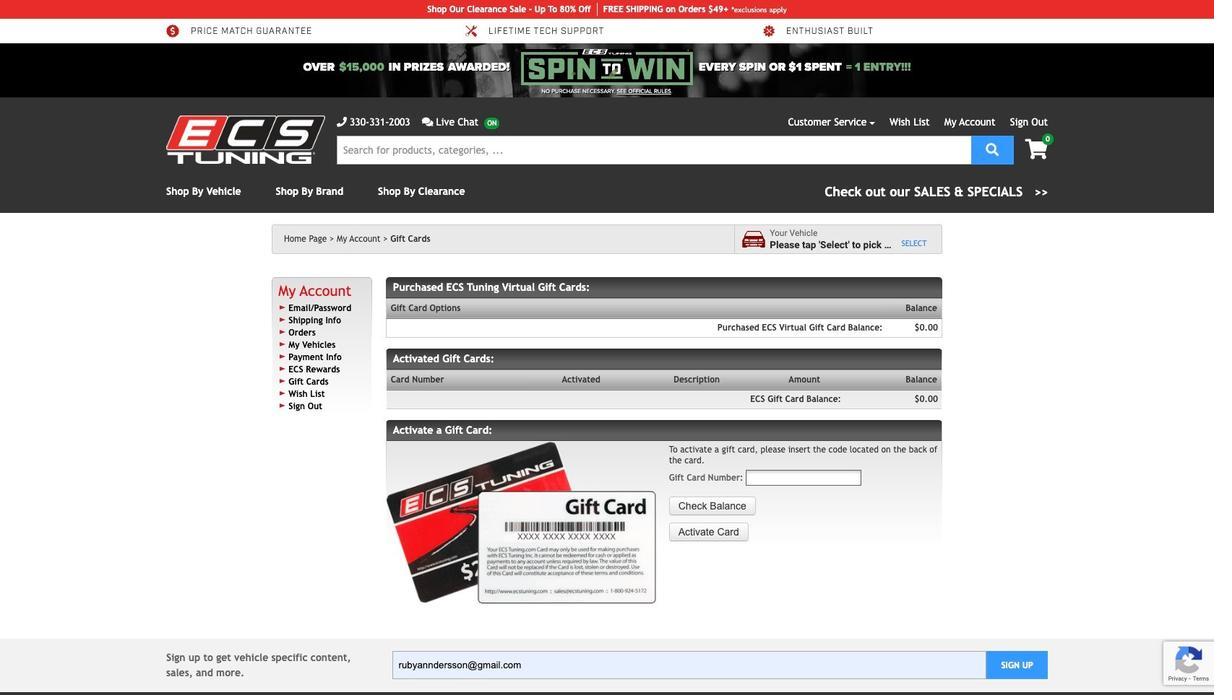 Task type: locate. For each thing, give the bounding box(es) containing it.
shopping cart image
[[1025, 139, 1048, 160]]

ecs tuning image
[[166, 116, 325, 164]]

Email email field
[[392, 652, 987, 680]]

comments image
[[422, 117, 433, 127]]

Search text field
[[337, 136, 971, 165]]

None text field
[[746, 470, 862, 486]]



Task type: vqa. For each thing, say whether or not it's contained in the screenshot.
Search text box
yes



Task type: describe. For each thing, give the bounding box(es) containing it.
ecs tuning 'spin to win' contest logo image
[[521, 49, 693, 85]]

phone image
[[337, 117, 347, 127]]

search image
[[986, 143, 999, 156]]



